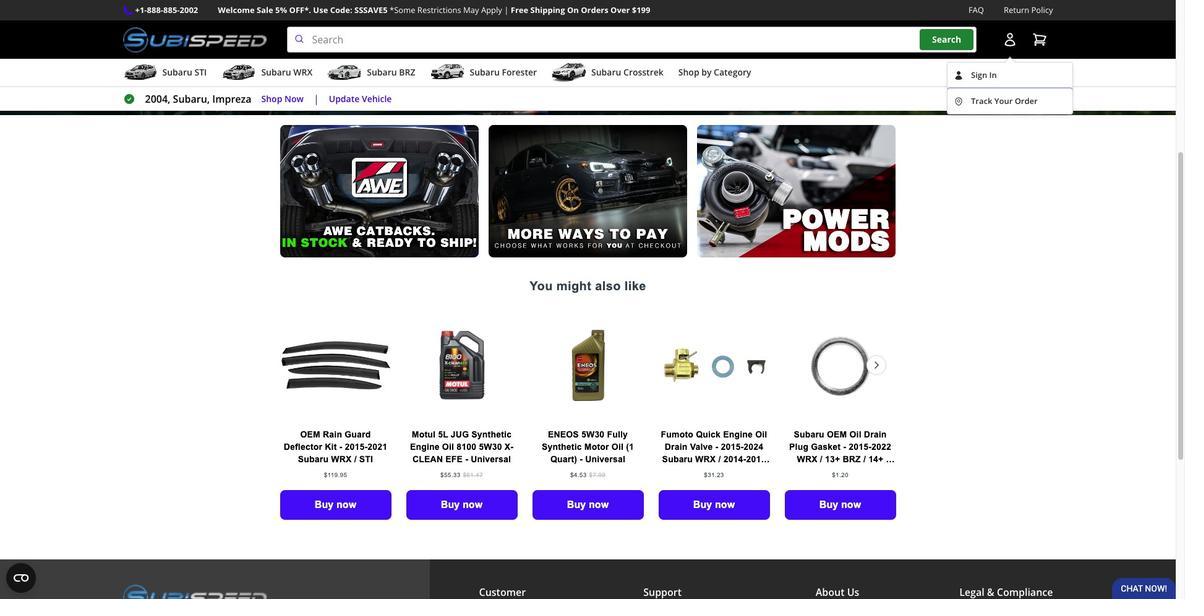 Task type: vqa. For each thing, say whether or not it's contained in the screenshot.
fourth Subaru from the left
yes



Task type: describe. For each thing, give the bounding box(es) containing it.
$199
[[632, 4, 651, 15]]

subaru,
[[173, 92, 210, 106]]

faq
[[969, 4, 985, 15]]

search input field
[[287, 27, 977, 53]]

impreza
[[213, 92, 252, 106]]

subaru crosstrek button
[[552, 61, 664, 86]]

return
[[1004, 4, 1030, 15]]

subaru for subaru wrx
[[261, 66, 291, 78]]

shop now link
[[262, 92, 304, 106]]

policy
[[1032, 4, 1054, 15]]

885-
[[163, 4, 180, 15]]

subaru for subaru crosstrek
[[592, 66, 622, 78]]

a subaru brz thumbnail image image
[[328, 63, 362, 82]]

sti
[[195, 66, 207, 78]]

shop for shop by category
[[679, 66, 700, 78]]

subaru sti
[[162, 66, 207, 78]]

off*.
[[289, 4, 311, 15]]

your
[[995, 95, 1013, 107]]

sign
[[972, 69, 988, 80]]

1 subispeed logo image from the top
[[123, 27, 267, 53]]

by
[[702, 66, 712, 78]]

sssave5
[[355, 4, 388, 15]]

welcome sale 5% off*. use code: sssave5
[[218, 4, 388, 15]]

restrictions
[[418, 4, 462, 15]]

may
[[464, 4, 479, 15]]

update vehicle button
[[329, 92, 392, 106]]

sale
[[257, 4, 273, 15]]

faq link
[[969, 4, 985, 17]]

update
[[329, 93, 360, 104]]

subaru for subaru forester
[[470, 66, 500, 78]]

welcome
[[218, 4, 255, 15]]

on
[[567, 4, 579, 15]]

over
[[611, 4, 630, 15]]

return policy link
[[1004, 4, 1054, 17]]

search
[[933, 34, 962, 45]]

button image
[[1003, 32, 1018, 47]]

subaru wrx
[[261, 66, 313, 78]]

wrx
[[294, 66, 313, 78]]

brz
[[399, 66, 416, 78]]

subaru forester button
[[430, 61, 537, 86]]

apply
[[481, 4, 502, 15]]

shipping
[[531, 4, 565, 15]]

shop by category button
[[679, 61, 752, 86]]

888-
[[147, 4, 163, 15]]



Task type: locate. For each thing, give the bounding box(es) containing it.
crosstrek
[[624, 66, 664, 78]]

shop inside dropdown button
[[679, 66, 700, 78]]

subaru brz
[[367, 66, 416, 78]]

subaru crosstrek
[[592, 66, 664, 78]]

subaru forester
[[470, 66, 537, 78]]

| left free
[[505, 4, 509, 15]]

1 subaru from the left
[[162, 66, 192, 78]]

track your order link
[[948, 89, 1073, 114]]

orders
[[581, 4, 609, 15]]

a subaru sti thumbnail image image
[[123, 63, 158, 82]]

5 subaru from the left
[[592, 66, 622, 78]]

2 subispeed logo image from the top
[[123, 584, 267, 599]]

1 horizontal spatial |
[[505, 4, 509, 15]]

+1-888-885-2002 link
[[135, 4, 198, 17]]

a subaru forester thumbnail image image
[[430, 63, 465, 82]]

use
[[313, 4, 328, 15]]

track your order
[[972, 95, 1038, 107]]

sign in
[[972, 69, 998, 80]]

subaru left crosstrek
[[592, 66, 622, 78]]

a subaru crosstrek thumbnail image image
[[552, 63, 587, 82]]

vehicle
[[362, 93, 392, 104]]

+1-
[[135, 4, 147, 15]]

now
[[285, 93, 304, 104]]

+1-888-885-2002
[[135, 4, 198, 15]]

|
[[505, 4, 509, 15], [314, 92, 319, 106]]

forester
[[502, 66, 537, 78]]

shop
[[679, 66, 700, 78], [262, 93, 282, 104]]

search button
[[920, 29, 974, 50]]

dialog
[[948, 54, 1074, 115]]

0 vertical spatial shop
[[679, 66, 700, 78]]

subaru left wrx
[[261, 66, 291, 78]]

1 vertical spatial shop
[[262, 93, 282, 104]]

1 horizontal spatial shop
[[679, 66, 700, 78]]

0 vertical spatial subispeed logo image
[[123, 27, 267, 53]]

shop by category
[[679, 66, 752, 78]]

0 horizontal spatial shop
[[262, 93, 282, 104]]

subaru wrx button
[[222, 61, 313, 86]]

*some
[[390, 4, 416, 15]]

open widget image
[[6, 563, 36, 593]]

order
[[1015, 95, 1038, 107]]

3 subaru from the left
[[367, 66, 397, 78]]

subaru sti button
[[123, 61, 207, 86]]

dialog containing sign in
[[948, 54, 1074, 115]]

subaru for subaru brz
[[367, 66, 397, 78]]

return policy
[[1004, 4, 1054, 15]]

2004, subaru, impreza
[[145, 92, 252, 106]]

category
[[714, 66, 752, 78]]

0 horizontal spatial |
[[314, 92, 319, 106]]

2004,
[[145, 92, 170, 106]]

free
[[511, 4, 529, 15]]

shop now
[[262, 93, 304, 104]]

in
[[990, 69, 998, 80]]

subaru left sti
[[162, 66, 192, 78]]

subaru for subaru sti
[[162, 66, 192, 78]]

shop left by
[[679, 66, 700, 78]]

2002
[[180, 4, 198, 15]]

subaru brz button
[[328, 61, 416, 86]]

subaru
[[162, 66, 192, 78], [261, 66, 291, 78], [367, 66, 397, 78], [470, 66, 500, 78], [592, 66, 622, 78]]

a subaru wrx thumbnail image image
[[222, 63, 256, 82]]

subaru left forester
[[470, 66, 500, 78]]

5%
[[275, 4, 287, 15]]

update vehicle
[[329, 93, 392, 104]]

0 vertical spatial |
[[505, 4, 509, 15]]

1 vertical spatial |
[[314, 92, 319, 106]]

1 vertical spatial subispeed logo image
[[123, 584, 267, 599]]

sign in link
[[948, 63, 1073, 88]]

subispeed logo image
[[123, 27, 267, 53], [123, 584, 267, 599]]

2 subaru from the left
[[261, 66, 291, 78]]

shop left now on the top left
[[262, 93, 282, 104]]

*some restrictions may apply | free shipping on orders over $199
[[390, 4, 651, 15]]

track
[[972, 95, 993, 107]]

code:
[[330, 4, 353, 15]]

4 subaru from the left
[[470, 66, 500, 78]]

| right now on the top left
[[314, 92, 319, 106]]

shop for shop now
[[262, 93, 282, 104]]

subaru left brz
[[367, 66, 397, 78]]



